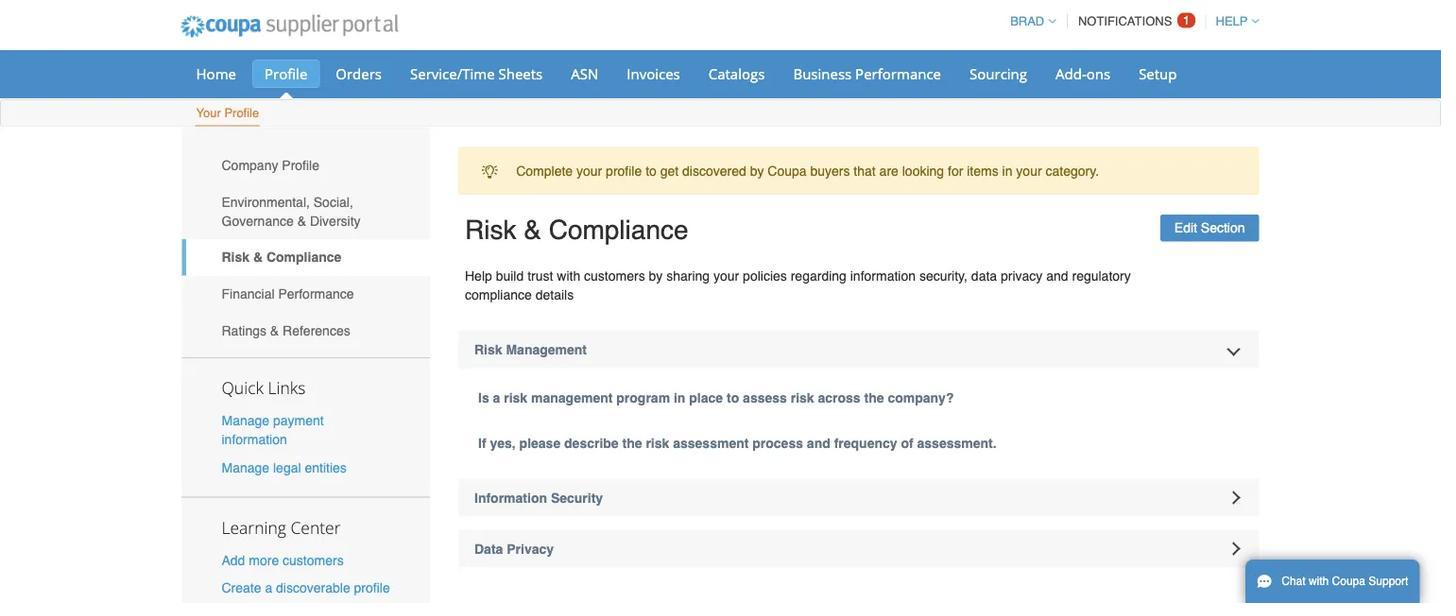 Task type: locate. For each thing, give the bounding box(es) containing it.
profile down coupa supplier portal image on the top left
[[265, 64, 307, 83]]

0 horizontal spatial information
[[222, 432, 287, 447]]

risk
[[465, 215, 517, 245], [222, 250, 250, 265], [475, 342, 502, 357]]

in inside alert
[[1003, 163, 1013, 178]]

help for help
[[1216, 14, 1248, 28]]

2 vertical spatial risk
[[475, 342, 502, 357]]

1 horizontal spatial with
[[1309, 575, 1329, 588]]

orders link
[[324, 60, 394, 88]]

profile up the environmental, social, governance & diversity link
[[282, 158, 319, 173]]

home link
[[184, 60, 249, 88]]

help right 1
[[1216, 14, 1248, 28]]

1 vertical spatial customers
[[283, 552, 344, 568]]

1 vertical spatial profile
[[354, 580, 390, 595]]

ratings & references
[[222, 323, 350, 338]]

environmental, social, governance & diversity
[[222, 194, 361, 228]]

information up manage legal entities link
[[222, 432, 287, 447]]

0 horizontal spatial your
[[577, 163, 602, 178]]

0 horizontal spatial compliance
[[267, 250, 342, 265]]

in right items
[[1003, 163, 1013, 178]]

details
[[536, 287, 574, 302]]

1 vertical spatial information
[[222, 432, 287, 447]]

manage down quick
[[222, 413, 269, 428]]

0 vertical spatial performance
[[856, 64, 941, 83]]

1 horizontal spatial performance
[[856, 64, 941, 83]]

by
[[750, 163, 764, 178], [649, 268, 663, 283]]

asn
[[571, 64, 599, 83]]

manage left legal
[[222, 460, 269, 475]]

risk right is
[[504, 390, 528, 405]]

1
[[1183, 13, 1190, 27]]

invoices
[[627, 64, 680, 83]]

information
[[475, 490, 547, 505]]

1 vertical spatial the
[[622, 435, 642, 450]]

1 horizontal spatial customers
[[584, 268, 645, 283]]

1 horizontal spatial and
[[1047, 268, 1069, 283]]

references
[[283, 323, 350, 338]]

1 horizontal spatial profile
[[606, 163, 642, 178]]

0 horizontal spatial by
[[649, 268, 663, 283]]

1 manage from the top
[[222, 413, 269, 428]]

1 horizontal spatial risk & compliance
[[465, 215, 689, 245]]

& right ratings
[[270, 323, 279, 338]]

financial performance
[[222, 286, 354, 301]]

in left the place
[[674, 390, 686, 405]]

coupa
[[768, 163, 807, 178], [1332, 575, 1366, 588]]

a right create
[[265, 580, 272, 595]]

0 horizontal spatial risk
[[504, 390, 528, 405]]

your left 'category.'
[[1016, 163, 1042, 178]]

help build trust with customers by sharing your policies regarding information security, data privacy and regulatory compliance details
[[465, 268, 1131, 302]]

the right 'describe'
[[622, 435, 642, 450]]

information
[[850, 268, 916, 283], [222, 432, 287, 447]]

performance up 'references'
[[278, 286, 354, 301]]

2 manage from the top
[[222, 460, 269, 475]]

0 horizontal spatial profile
[[354, 580, 390, 595]]

0 vertical spatial a
[[493, 390, 500, 405]]

get
[[660, 163, 679, 178]]

0 vertical spatial manage
[[222, 413, 269, 428]]

a right is
[[493, 390, 500, 405]]

service/time sheets link
[[398, 60, 555, 88]]

with inside help build trust with customers by sharing your policies regarding information security, data privacy and regulatory compliance details
[[557, 268, 581, 283]]

security
[[551, 490, 603, 505]]

by right the discovered
[[750, 163, 764, 178]]

1 horizontal spatial help
[[1216, 14, 1248, 28]]

0 horizontal spatial to
[[646, 163, 657, 178]]

1 vertical spatial coupa
[[1332, 575, 1366, 588]]

regulatory
[[1072, 268, 1131, 283]]

& down governance
[[253, 250, 263, 265]]

with up details
[[557, 268, 581, 283]]

ratings & references link
[[182, 312, 430, 349]]

sourcing
[[970, 64, 1028, 83]]

1 vertical spatial manage
[[222, 460, 269, 475]]

coupa inside the complete your profile to get discovered by coupa buyers that are looking for items in your category. alert
[[768, 163, 807, 178]]

policies
[[743, 268, 787, 283]]

0 vertical spatial coupa
[[768, 163, 807, 178]]

0 horizontal spatial a
[[265, 580, 272, 595]]

the right across
[[864, 390, 884, 405]]

performance for financial performance
[[278, 286, 354, 301]]

links
[[268, 377, 306, 399]]

by left sharing
[[649, 268, 663, 283]]

management
[[531, 390, 613, 405]]

risk down program
[[646, 435, 670, 450]]

governance
[[222, 213, 294, 228]]

manage payment information link
[[222, 413, 324, 447]]

navigation
[[1002, 3, 1260, 40]]

compliance down get
[[549, 215, 689, 245]]

risk up build
[[465, 215, 517, 245]]

1 vertical spatial performance
[[278, 286, 354, 301]]

risk & compliance up financial performance
[[222, 250, 342, 265]]

0 vertical spatial help
[[1216, 14, 1248, 28]]

1 vertical spatial and
[[807, 435, 831, 450]]

please
[[519, 435, 561, 450]]

1 horizontal spatial your
[[714, 268, 739, 283]]

center
[[291, 516, 341, 538]]

across
[[818, 390, 861, 405]]

help inside help build trust with customers by sharing your policies regarding information security, data privacy and regulatory compliance details
[[465, 268, 492, 283]]

performance for business performance
[[856, 64, 941, 83]]

1 vertical spatial to
[[727, 390, 739, 405]]

discovered
[[683, 163, 747, 178]]

0 vertical spatial customers
[[584, 268, 645, 283]]

to left get
[[646, 163, 657, 178]]

if
[[478, 435, 486, 450]]

help up compliance
[[465, 268, 492, 283]]

and right process
[[807, 435, 831, 450]]

ons
[[1087, 64, 1111, 83]]

risk up is
[[475, 342, 502, 357]]

1 vertical spatial help
[[465, 268, 492, 283]]

0 vertical spatial in
[[1003, 163, 1013, 178]]

1 vertical spatial with
[[1309, 575, 1329, 588]]

risk & compliance link
[[182, 239, 430, 276]]

coupa left 'buyers'
[[768, 163, 807, 178]]

chat with coupa support
[[1282, 575, 1409, 588]]

customers left sharing
[[584, 268, 645, 283]]

help
[[1216, 14, 1248, 28], [465, 268, 492, 283]]

your
[[196, 106, 221, 120]]

0 vertical spatial to
[[646, 163, 657, 178]]

0 vertical spatial profile
[[606, 163, 642, 178]]

your right sharing
[[714, 268, 739, 283]]

section
[[1201, 220, 1245, 236]]

0 vertical spatial and
[[1047, 268, 1069, 283]]

brad
[[1011, 14, 1045, 28]]

1 vertical spatial compliance
[[267, 250, 342, 265]]

catalogs link
[[696, 60, 777, 88]]

is a risk management program in place to assess risk across the company?
[[478, 390, 954, 405]]

with inside the chat with coupa support button
[[1309, 575, 1329, 588]]

0 vertical spatial risk
[[465, 215, 517, 245]]

1 horizontal spatial information
[[850, 268, 916, 283]]

0 horizontal spatial risk & compliance
[[222, 250, 342, 265]]

risk left across
[[791, 390, 814, 405]]

risk & compliance
[[465, 215, 689, 245], [222, 250, 342, 265]]

profile for company profile
[[282, 158, 319, 173]]

manage legal entities link
[[222, 460, 347, 475]]

complete your profile to get discovered by coupa buyers that are looking for items in your category.
[[516, 163, 1099, 178]]

0 horizontal spatial in
[[674, 390, 686, 405]]

that
[[854, 163, 876, 178]]

manage inside manage payment information
[[222, 413, 269, 428]]

0 vertical spatial information
[[850, 268, 916, 283]]

complete your profile to get discovered by coupa buyers that are looking for items in your category. alert
[[458, 147, 1260, 195]]

profile left get
[[606, 163, 642, 178]]

more
[[249, 552, 279, 568]]

in
[[1003, 163, 1013, 178], [674, 390, 686, 405]]

chat
[[1282, 575, 1306, 588]]

help for help build trust with customers by sharing your policies regarding information security, data privacy and regulatory compliance details
[[465, 268, 492, 283]]

compliance
[[465, 287, 532, 302]]

1 horizontal spatial coupa
[[1332, 575, 1366, 588]]

1 vertical spatial risk & compliance
[[222, 250, 342, 265]]

& inside ratings & references link
[[270, 323, 279, 338]]

to right the place
[[727, 390, 739, 405]]

and right privacy
[[1047, 268, 1069, 283]]

1 vertical spatial in
[[674, 390, 686, 405]]

your right complete
[[577, 163, 602, 178]]

customers up discoverable
[[283, 552, 344, 568]]

0 vertical spatial by
[[750, 163, 764, 178]]

0 horizontal spatial and
[[807, 435, 831, 450]]

profile
[[606, 163, 642, 178], [354, 580, 390, 595]]

add-ons
[[1056, 64, 1111, 83]]

performance right business
[[856, 64, 941, 83]]

risk & compliance up trust
[[465, 215, 689, 245]]

0 horizontal spatial with
[[557, 268, 581, 283]]

0 horizontal spatial performance
[[278, 286, 354, 301]]

0 vertical spatial with
[[557, 268, 581, 283]]

is
[[478, 390, 489, 405]]

navigation containing notifications 1
[[1002, 3, 1260, 40]]

1 horizontal spatial compliance
[[549, 215, 689, 245]]

& inside environmental, social, governance & diversity
[[297, 213, 306, 228]]

risk up financial
[[222, 250, 250, 265]]

assess
[[743, 390, 787, 405]]

to inside the complete your profile to get discovered by coupa buyers that are looking for items in your category. alert
[[646, 163, 657, 178]]

compliance up financial performance link
[[267, 250, 342, 265]]

information security heading
[[458, 479, 1260, 517]]

1 horizontal spatial in
[[1003, 163, 1013, 178]]

risk & compliance inside risk & compliance link
[[222, 250, 342, 265]]

& left diversity
[[297, 213, 306, 228]]

sharing
[[667, 268, 710, 283]]

compliance
[[549, 215, 689, 245], [267, 250, 342, 265]]

complete
[[516, 163, 573, 178]]

1 vertical spatial a
[[265, 580, 272, 595]]

0 horizontal spatial help
[[465, 268, 492, 283]]

1 vertical spatial by
[[649, 268, 663, 283]]

information left security, on the top right of page
[[850, 268, 916, 283]]

0 vertical spatial risk & compliance
[[465, 215, 689, 245]]

1 vertical spatial profile
[[224, 106, 259, 120]]

1 horizontal spatial a
[[493, 390, 500, 405]]

1 horizontal spatial by
[[750, 163, 764, 178]]

2 vertical spatial profile
[[282, 158, 319, 173]]

with
[[557, 268, 581, 283], [1309, 575, 1329, 588]]

sheets
[[499, 64, 543, 83]]

customers
[[584, 268, 645, 283], [283, 552, 344, 568]]

information inside manage payment information
[[222, 432, 287, 447]]

manage
[[222, 413, 269, 428], [222, 460, 269, 475]]

discoverable
[[276, 580, 350, 595]]

profile right your
[[224, 106, 259, 120]]

0 horizontal spatial coupa
[[768, 163, 807, 178]]

your
[[577, 163, 602, 178], [1016, 163, 1042, 178], [714, 268, 739, 283]]

profile right discoverable
[[354, 580, 390, 595]]

profile
[[265, 64, 307, 83], [224, 106, 259, 120], [282, 158, 319, 173]]

0 vertical spatial the
[[864, 390, 884, 405]]

the
[[864, 390, 884, 405], [622, 435, 642, 450]]

coupa left support
[[1332, 575, 1366, 588]]

risk management heading
[[458, 330, 1260, 368]]

with right chat
[[1309, 575, 1329, 588]]

a
[[493, 390, 500, 405], [265, 580, 272, 595]]



Task type: vqa. For each thing, say whether or not it's contained in the screenshot.
Add-ons
yes



Task type: describe. For each thing, give the bounding box(es) containing it.
environmental, social, governance & diversity link
[[182, 184, 430, 239]]

coupa inside the chat with coupa support button
[[1332, 575, 1366, 588]]

0 horizontal spatial customers
[[283, 552, 344, 568]]

environmental,
[[222, 194, 310, 209]]

quick
[[222, 377, 264, 399]]

add more customers link
[[222, 552, 344, 568]]

business performance
[[793, 64, 941, 83]]

risk management button
[[458, 330, 1260, 368]]

service/time sheets
[[410, 64, 543, 83]]

edit section
[[1175, 220, 1245, 236]]

business performance link
[[781, 60, 954, 88]]

profile link
[[252, 60, 320, 88]]

trust
[[528, 268, 553, 283]]

legal
[[273, 460, 301, 475]]

manage for manage legal entities
[[222, 460, 269, 475]]

& inside risk & compliance link
[[253, 250, 263, 265]]

your profile link
[[195, 102, 260, 126]]

notifications
[[1078, 14, 1172, 28]]

security,
[[920, 268, 968, 283]]

financial performance link
[[182, 276, 430, 312]]

notifications 1
[[1078, 13, 1190, 28]]

business
[[793, 64, 852, 83]]

privacy
[[1001, 268, 1043, 283]]

profile for your profile
[[224, 106, 259, 120]]

manage for manage payment information
[[222, 413, 269, 428]]

0 vertical spatial compliance
[[549, 215, 689, 245]]

if yes, please describe the risk assessment process and frequency of assessment.
[[478, 435, 997, 450]]

a for create
[[265, 580, 272, 595]]

risk management
[[475, 342, 587, 357]]

diversity
[[310, 213, 361, 228]]

yes,
[[490, 435, 516, 450]]

are
[[880, 163, 899, 178]]

looking
[[902, 163, 944, 178]]

home
[[196, 64, 236, 83]]

learning center
[[222, 516, 341, 538]]

privacy
[[507, 541, 554, 556]]

information inside help build trust with customers by sharing your policies regarding information security, data privacy and regulatory compliance details
[[850, 268, 916, 283]]

invoices link
[[615, 60, 693, 88]]

add-ons link
[[1044, 60, 1123, 88]]

customers inside help build trust with customers by sharing your policies regarding information security, data privacy and regulatory compliance details
[[584, 268, 645, 283]]

setup
[[1139, 64, 1177, 83]]

1 horizontal spatial the
[[864, 390, 884, 405]]

chat with coupa support button
[[1246, 560, 1420, 603]]

payment
[[273, 413, 324, 428]]

program
[[617, 390, 670, 405]]

management
[[506, 342, 587, 357]]

financial
[[222, 286, 275, 301]]

and inside help build trust with customers by sharing your policies regarding information security, data privacy and regulatory compliance details
[[1047, 268, 1069, 283]]

place
[[689, 390, 723, 405]]

assessment
[[673, 435, 749, 450]]

company profile
[[222, 158, 319, 173]]

sourcing link
[[958, 60, 1040, 88]]

add more customers
[[222, 552, 344, 568]]

data privacy heading
[[458, 530, 1260, 568]]

setup link
[[1127, 60, 1190, 88]]

support
[[1369, 575, 1409, 588]]

buyers
[[811, 163, 850, 178]]

risk inside dropdown button
[[475, 342, 502, 357]]

your inside help build trust with customers by sharing your policies regarding information security, data privacy and regulatory compliance details
[[714, 268, 739, 283]]

regarding
[[791, 268, 847, 283]]

process
[[753, 435, 803, 450]]

manage payment information
[[222, 413, 324, 447]]

company profile link
[[182, 147, 430, 184]]

your profile
[[196, 106, 259, 120]]

describe
[[564, 435, 619, 450]]

data
[[475, 541, 503, 556]]

1 vertical spatial risk
[[222, 250, 250, 265]]

orders
[[336, 64, 382, 83]]

1 horizontal spatial risk
[[646, 435, 670, 450]]

ratings
[[222, 323, 267, 338]]

2 horizontal spatial risk
[[791, 390, 814, 405]]

add-
[[1056, 64, 1087, 83]]

data privacy
[[475, 541, 554, 556]]

service/time
[[410, 64, 495, 83]]

by inside help build trust with customers by sharing your policies regarding information security, data privacy and regulatory compliance details
[[649, 268, 663, 283]]

build
[[496, 268, 524, 283]]

social,
[[314, 194, 353, 209]]

1 horizontal spatial to
[[727, 390, 739, 405]]

0 horizontal spatial the
[[622, 435, 642, 450]]

0 vertical spatial profile
[[265, 64, 307, 83]]

asn link
[[559, 60, 611, 88]]

entities
[[305, 460, 347, 475]]

create a discoverable profile
[[222, 580, 390, 595]]

profile inside the complete your profile to get discovered by coupa buyers that are looking for items in your category. alert
[[606, 163, 642, 178]]

manage legal entities
[[222, 460, 347, 475]]

& up trust
[[524, 215, 542, 245]]

category.
[[1046, 163, 1099, 178]]

coupa supplier portal image
[[168, 3, 411, 50]]

a for is
[[493, 390, 500, 405]]

create a discoverable profile link
[[222, 580, 390, 595]]

frequency
[[834, 435, 898, 450]]

items
[[967, 163, 999, 178]]

information security button
[[458, 479, 1260, 517]]

edit section link
[[1161, 214, 1260, 242]]

by inside alert
[[750, 163, 764, 178]]

data privacy button
[[458, 530, 1260, 568]]

edit
[[1175, 220, 1198, 236]]

add
[[222, 552, 245, 568]]

learning
[[222, 516, 286, 538]]

data
[[972, 268, 997, 283]]

2 horizontal spatial your
[[1016, 163, 1042, 178]]



